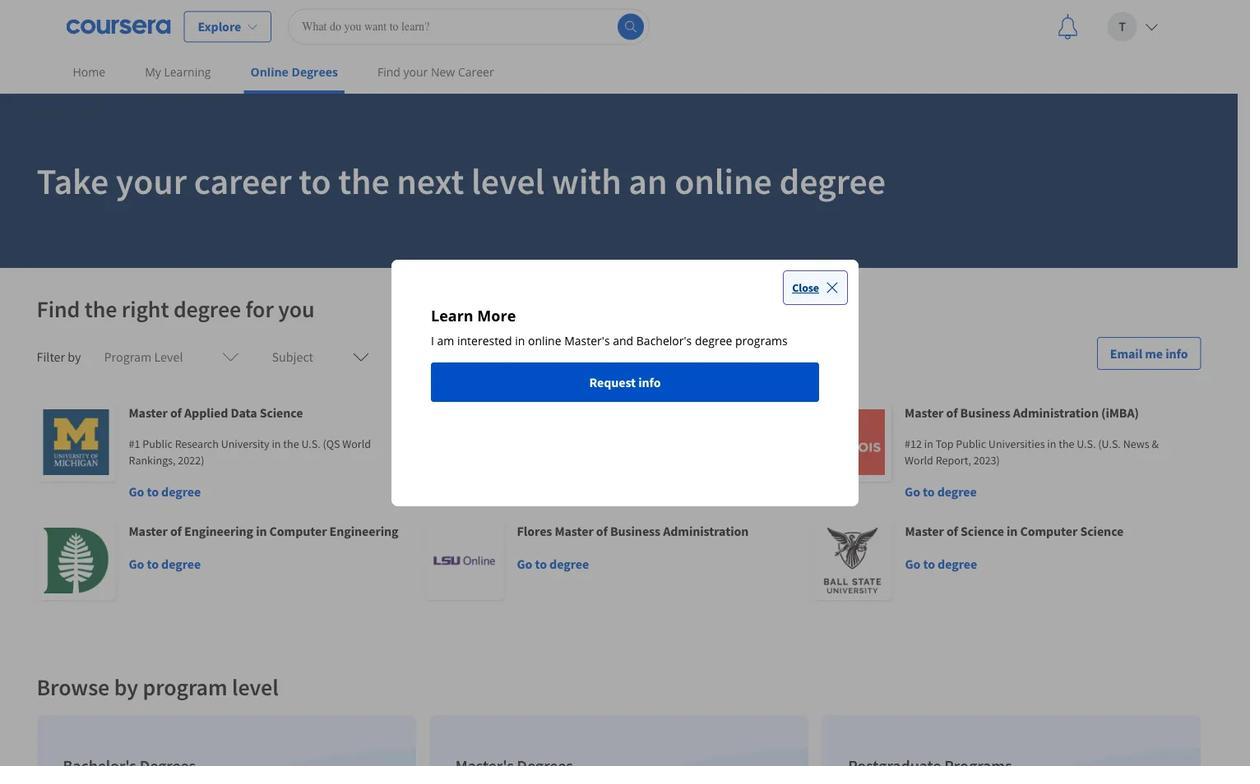 Task type: locate. For each thing, give the bounding box(es) containing it.
0 horizontal spatial u.s.
[[301, 437, 320, 451]]

degrees
[[292, 64, 338, 80]]

in right university
[[272, 437, 281, 451]]

of left the advanced
[[558, 405, 570, 421]]

find
[[377, 64, 400, 80], [37, 295, 80, 324]]

1 horizontal spatial engineering
[[329, 523, 398, 539]]

0 vertical spatial your
[[403, 64, 428, 80]]

my
[[145, 64, 161, 80]]

browse
[[37, 673, 110, 702]]

in
[[515, 333, 525, 349], [667, 405, 678, 421], [272, 437, 281, 451], [924, 437, 933, 451], [1047, 437, 1056, 451], [256, 523, 267, 539], [1007, 523, 1018, 539]]

master down rankings, on the left
[[129, 523, 168, 539]]

email me info
[[1110, 345, 1188, 362]]

louisiana state university image
[[425, 521, 504, 600]]

1 horizontal spatial business
[[960, 405, 1010, 421]]

1 vertical spatial online
[[528, 333, 561, 349]]

1 vertical spatial by
[[114, 673, 138, 702]]

university of illinois at urbana-champaign image
[[813, 403, 892, 482]]

info up study
[[638, 374, 661, 391]]

level right program at the bottom left of the page
[[232, 673, 279, 702]]

0 horizontal spatial business
[[610, 523, 660, 539]]

0 horizontal spatial find
[[37, 295, 80, 324]]

find your new career
[[377, 64, 494, 80]]

1 public from the left
[[142, 437, 173, 451]]

world down #12
[[905, 453, 933, 468]]

of
[[170, 405, 182, 421], [558, 405, 570, 421], [946, 405, 958, 421], [170, 523, 182, 539], [596, 523, 608, 539], [946, 523, 958, 539]]

email me info button
[[1097, 337, 1201, 370]]

go for flores master of business administration
[[517, 556, 532, 572]]

ball state university image
[[813, 521, 892, 600]]

0 horizontal spatial world
[[342, 437, 371, 451]]

of down report,
[[946, 523, 958, 539]]

go
[[129, 484, 144, 500], [905, 484, 920, 500], [129, 556, 144, 572], [517, 556, 532, 572], [905, 556, 921, 572]]

browse by program level
[[37, 673, 279, 702]]

your left new
[[403, 64, 428, 80]]

1 horizontal spatial by
[[114, 673, 138, 702]]

1 horizontal spatial public
[[956, 437, 986, 451]]

#12
[[905, 437, 922, 451]]

1 vertical spatial level
[[232, 673, 279, 702]]

computer
[[269, 523, 327, 539], [1020, 523, 1078, 539]]

programs
[[735, 333, 788, 349]]

0 horizontal spatial level
[[232, 673, 279, 702]]

master
[[129, 405, 168, 421], [517, 405, 556, 421], [905, 405, 944, 421], [129, 523, 168, 539], [555, 523, 594, 539], [905, 523, 944, 539]]

find for find the right degree for you
[[37, 295, 80, 324]]

with
[[552, 158, 621, 204]]

by right filter
[[68, 349, 81, 365]]

1 vertical spatial info
[[638, 374, 661, 391]]

top
[[936, 437, 954, 451]]

u.s. left "(qs"
[[301, 437, 320, 451]]

find inside find your new career link
[[377, 64, 400, 80]]

u.s. inside the #12 in top public universities in the u.s. (u.s. news & world report, 2023)
[[1077, 437, 1096, 451]]

info right me on the top of page
[[1165, 345, 1188, 362]]

online right an
[[674, 158, 772, 204]]

master up #1
[[129, 405, 168, 421]]

0 horizontal spatial by
[[68, 349, 81, 365]]

2022)
[[178, 453, 204, 468]]

request info
[[589, 374, 661, 391]]

of left 'applied' in the left of the page
[[170, 405, 182, 421]]

1 horizontal spatial level
[[471, 158, 545, 204]]

u.s. inside '#1 public research university in the u.s. (qs world rankings, 2022)'
[[301, 437, 320, 451]]

go down the flores
[[517, 556, 532, 572]]

0 vertical spatial find
[[377, 64, 400, 80]]

engineering for in
[[680, 405, 749, 421]]

online
[[250, 64, 289, 80]]

#1 public research university in the u.s. (qs world rankings, 2022)
[[129, 437, 371, 468]]

go right dartmouth college image
[[129, 556, 144, 572]]

(u.s.
[[1098, 437, 1121, 451]]

1 horizontal spatial world
[[905, 453, 933, 468]]

1 horizontal spatial your
[[403, 64, 428, 80]]

public inside '#1 public research university in the u.s. (qs world rankings, 2022)'
[[142, 437, 173, 451]]

right
[[122, 295, 169, 324]]

online left the "master's" at the left top
[[528, 333, 561, 349]]

find left new
[[377, 64, 400, 80]]

the left "(qs"
[[283, 437, 299, 451]]

of for master of business administration (imba)
[[946, 405, 958, 421]]

science
[[260, 405, 303, 421], [961, 523, 1004, 539], [1080, 523, 1124, 539]]

learn
[[431, 306, 473, 326]]

1 vertical spatial your
[[116, 158, 187, 204]]

engineering inside the master of advanced study in engineering 'link'
[[680, 405, 749, 421]]

level right next
[[471, 158, 545, 204]]

master of engineering in computer engineering
[[129, 523, 398, 539]]

by for browse
[[114, 673, 138, 702]]

learn more i am interested in online master's and bachelor's degree programs
[[431, 306, 788, 349]]

public up rankings, on the left
[[142, 437, 173, 451]]

0 vertical spatial level
[[471, 158, 545, 204]]

1 horizontal spatial info
[[1165, 345, 1188, 362]]

by right the browse
[[114, 673, 138, 702]]

2 public from the left
[[956, 437, 986, 451]]

administration
[[1013, 405, 1099, 421], [663, 523, 749, 539]]

of up top
[[946, 405, 958, 421]]

None search field
[[288, 9, 650, 45]]

0 horizontal spatial public
[[142, 437, 173, 451]]

world right "(qs"
[[342, 437, 371, 451]]

master inside 'link'
[[517, 405, 556, 421]]

1 horizontal spatial online
[[674, 158, 772, 204]]

master up #12
[[905, 405, 944, 421]]

find your new career link
[[371, 53, 501, 90]]

bachelor's
[[636, 333, 692, 349]]

university of michigan image
[[37, 403, 116, 482]]

in inside '#1 public research university in the u.s. (qs world rankings, 2022)'
[[272, 437, 281, 451]]

world
[[342, 437, 371, 451], [905, 453, 933, 468]]

0 vertical spatial administration
[[1013, 405, 1099, 421]]

degree
[[779, 158, 886, 204], [173, 295, 241, 324], [695, 333, 732, 349], [161, 484, 201, 500], [937, 484, 977, 500], [161, 556, 201, 572], [549, 556, 589, 572], [938, 556, 977, 572]]

career
[[194, 158, 292, 204]]

1 vertical spatial find
[[37, 295, 80, 324]]

master for master of engineering in computer engineering
[[129, 523, 168, 539]]

the left right
[[84, 295, 117, 324]]

in inside learn more i am interested in online master's and bachelor's degree programs
[[515, 333, 525, 349]]

1 u.s. from the left
[[301, 437, 320, 451]]

0 horizontal spatial computer
[[269, 523, 327, 539]]

level
[[471, 158, 545, 204], [232, 673, 279, 702]]

1 horizontal spatial find
[[377, 64, 400, 80]]

by
[[68, 349, 81, 365], [114, 673, 138, 702]]

master down report,
[[905, 523, 944, 539]]

0 horizontal spatial online
[[528, 333, 561, 349]]

1 horizontal spatial computer
[[1020, 523, 1078, 539]]

close button
[[786, 273, 845, 303]]

engineering for computer
[[329, 523, 398, 539]]

coursera image
[[66, 14, 171, 40]]

in inside 'link'
[[667, 405, 678, 421]]

u.s. left (u.s.
[[1077, 437, 1096, 451]]

2 computer from the left
[[1020, 523, 1078, 539]]

rankings,
[[129, 453, 176, 468]]

1 horizontal spatial u.s.
[[1077, 437, 1096, 451]]

by for filter
[[68, 349, 81, 365]]

0 horizontal spatial administration
[[663, 523, 749, 539]]

email
[[1110, 345, 1142, 362]]

go down rankings, on the left
[[129, 484, 144, 500]]

take your career to the next level with an online degree
[[37, 158, 886, 204]]

flores master of business administration
[[517, 523, 749, 539]]

2 horizontal spatial engineering
[[680, 405, 749, 421]]

of inside 'link'
[[558, 405, 570, 421]]

online
[[674, 158, 772, 204], [528, 333, 561, 349]]

master left the advanced
[[517, 405, 556, 421]]

report,
[[936, 453, 971, 468]]

2023)
[[973, 453, 1000, 468]]

in down more
[[515, 333, 525, 349]]

your for new
[[403, 64, 428, 80]]

1 computer from the left
[[269, 523, 327, 539]]

find up filter by
[[37, 295, 80, 324]]

engineering
[[680, 405, 749, 421], [184, 523, 253, 539], [329, 523, 398, 539]]

the left (u.s.
[[1059, 437, 1074, 451]]

business
[[960, 405, 1010, 421], [610, 523, 660, 539]]

0 horizontal spatial info
[[638, 374, 661, 391]]

universities
[[988, 437, 1045, 451]]

1 vertical spatial world
[[905, 453, 933, 468]]

2 u.s. from the left
[[1077, 437, 1096, 451]]

0 vertical spatial world
[[342, 437, 371, 451]]

public up "2023)" on the right
[[956, 437, 986, 451]]

the
[[338, 158, 389, 204], [84, 295, 117, 324], [283, 437, 299, 451], [1059, 437, 1074, 451]]

list
[[30, 709, 1208, 766]]

0 vertical spatial info
[[1165, 345, 1188, 362]]

online degrees
[[250, 64, 338, 80]]

0 horizontal spatial your
[[116, 158, 187, 204]]

master for master of business administration (imba)
[[905, 405, 944, 421]]

online inside learn more i am interested in online master's and bachelor's degree programs
[[528, 333, 561, 349]]

0 vertical spatial business
[[960, 405, 1010, 421]]

request
[[589, 374, 636, 391]]

info
[[1165, 345, 1188, 362], [638, 374, 661, 391]]

in down '#1 public research university in the u.s. (qs world rankings, 2022)'
[[256, 523, 267, 539]]

in right study
[[667, 405, 678, 421]]

the inside '#1 public research university in the u.s. (qs world rankings, 2022)'
[[283, 437, 299, 451]]

master of advanced study in engineering link
[[425, 403, 796, 482]]

#1
[[129, 437, 140, 451]]

master for master of applied data science
[[129, 405, 168, 421]]

new
[[431, 64, 455, 80]]

the inside the #12 in top public universities in the u.s. (u.s. news & world report, 2023)
[[1059, 437, 1074, 451]]

career
[[458, 64, 494, 80]]

home
[[73, 64, 105, 80]]

your
[[403, 64, 428, 80], [116, 158, 187, 204]]

0 horizontal spatial engineering
[[184, 523, 253, 539]]

to
[[299, 158, 331, 204], [147, 484, 159, 500], [923, 484, 935, 500], [147, 556, 159, 572], [535, 556, 547, 572], [923, 556, 935, 572]]

computer for engineering
[[269, 523, 327, 539]]

go to degree
[[129, 484, 201, 500], [905, 484, 977, 500], [129, 556, 201, 572], [517, 556, 589, 572], [905, 556, 977, 572]]

public
[[142, 437, 173, 451], [956, 437, 986, 451]]

take
[[37, 158, 109, 204]]

u.s.
[[301, 437, 320, 451], [1077, 437, 1096, 451]]

0 vertical spatial online
[[674, 158, 772, 204]]

1 horizontal spatial science
[[961, 523, 1004, 539]]

0 vertical spatial by
[[68, 349, 81, 365]]

your right "take"
[[116, 158, 187, 204]]

go right ball state university image
[[905, 556, 921, 572]]

of down 2022)
[[170, 523, 182, 539]]

am
[[437, 333, 454, 349]]



Task type: describe. For each thing, give the bounding box(es) containing it.
find for find your new career
[[377, 64, 400, 80]]

1 horizontal spatial administration
[[1013, 405, 1099, 421]]

1 vertical spatial business
[[610, 523, 660, 539]]

applied
[[184, 405, 228, 421]]

go to degree for master of engineering in computer engineering
[[129, 556, 201, 572]]

request info button
[[431, 363, 819, 402]]

go to degree for flores master of business administration
[[517, 556, 589, 572]]

i
[[431, 333, 434, 349]]

and
[[613, 333, 633, 349]]

advanced
[[572, 405, 628, 421]]

of for master of science in computer science
[[946, 523, 958, 539]]

world inside the #12 in top public universities in the u.s. (u.s. news & world report, 2023)
[[905, 453, 933, 468]]

in right universities
[[1047, 437, 1056, 451]]

filter by
[[37, 349, 81, 365]]

flores
[[517, 523, 552, 539]]

find the right degree for you
[[37, 295, 315, 324]]

master for master of science in computer science
[[905, 523, 944, 539]]

go to degree for master of science in computer science
[[905, 556, 977, 572]]

home link
[[66, 53, 112, 90]]

public inside the #12 in top public universities in the u.s. (u.s. news & world report, 2023)
[[956, 437, 986, 451]]

master of advanced study in engineering
[[517, 405, 749, 421]]

my learning
[[145, 64, 211, 80]]

interested
[[457, 333, 512, 349]]

(qs
[[323, 437, 340, 451]]

for
[[246, 295, 274, 324]]

close
[[792, 280, 819, 295]]

dartmouth college image
[[37, 521, 116, 600]]

master right the flores
[[555, 523, 594, 539]]

me
[[1145, 345, 1163, 362]]

master for master of advanced study in engineering
[[517, 405, 556, 421]]

online degrees link
[[244, 53, 345, 94]]

your for career
[[116, 158, 187, 204]]

go down #12
[[905, 484, 920, 500]]

learn more status
[[431, 306, 819, 350]]

news
[[1123, 437, 1149, 451]]

research
[[175, 437, 219, 451]]

go for master of science in computer science
[[905, 556, 921, 572]]

go for master of engineering in computer engineering
[[129, 556, 144, 572]]

master of business administration (imba)
[[905, 405, 1139, 421]]

(imba)
[[1101, 405, 1139, 421]]

the left next
[[338, 158, 389, 204]]

program
[[143, 673, 227, 702]]

data
[[231, 405, 257, 421]]

filter
[[37, 349, 65, 365]]

degree inside learn more i am interested in online master's and bachelor's degree programs
[[695, 333, 732, 349]]

my learning link
[[138, 53, 218, 90]]

of for master of advanced study in engineering
[[558, 405, 570, 421]]

0 horizontal spatial science
[[260, 405, 303, 421]]

master of science in computer science
[[905, 523, 1124, 539]]

of right the flores
[[596, 523, 608, 539]]

of for master of applied data science
[[170, 405, 182, 421]]

computer for science
[[1020, 523, 1078, 539]]

learn more dialog
[[391, 260, 859, 507]]

master's
[[564, 333, 610, 349]]

info inside 'request info' button
[[638, 374, 661, 391]]

in down the #12 in top public universities in the u.s. (u.s. news & world report, 2023)
[[1007, 523, 1018, 539]]

university
[[221, 437, 269, 451]]

learning
[[164, 64, 211, 80]]

2 horizontal spatial science
[[1080, 523, 1124, 539]]

of for master of engineering in computer engineering
[[170, 523, 182, 539]]

you
[[278, 295, 315, 324]]

master of applied data science
[[129, 405, 303, 421]]

&
[[1152, 437, 1159, 451]]

more
[[477, 306, 516, 326]]

next
[[397, 158, 464, 204]]

info inside email me info button
[[1165, 345, 1188, 362]]

#12 in top public universities in the u.s. (u.s. news & world report, 2023)
[[905, 437, 1159, 468]]

world inside '#1 public research university in the u.s. (qs world rankings, 2022)'
[[342, 437, 371, 451]]

study
[[631, 405, 664, 421]]

1 vertical spatial administration
[[663, 523, 749, 539]]

in right #12
[[924, 437, 933, 451]]

an
[[629, 158, 667, 204]]

university of california, berkeley image
[[425, 403, 504, 482]]



Task type: vqa. For each thing, say whether or not it's contained in the screenshot.
#1
yes



